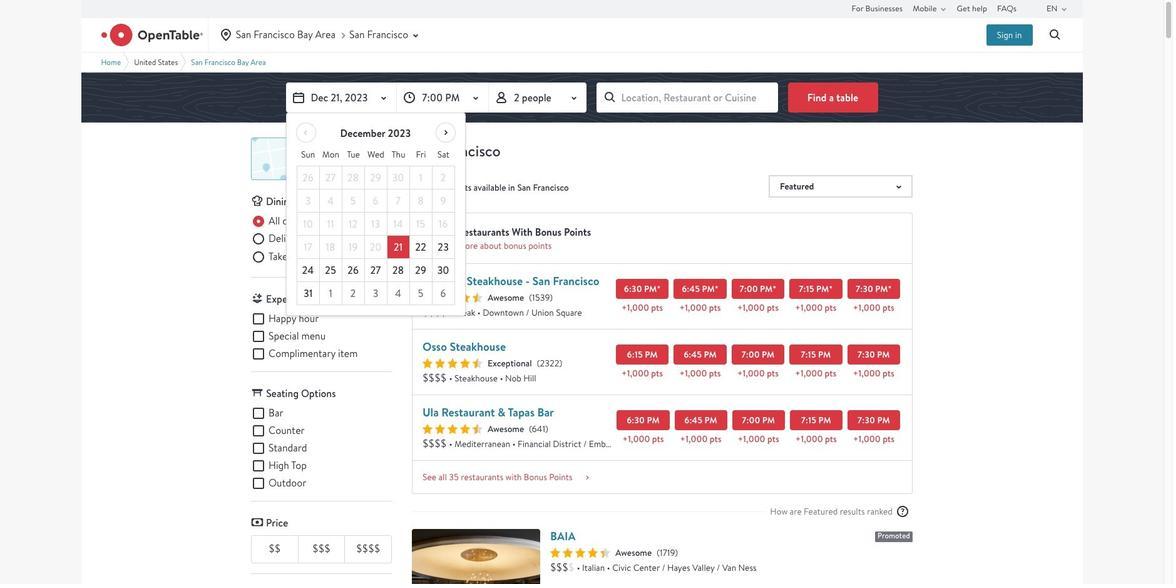 Task type: describe. For each thing, give the bounding box(es) containing it.
1 group from the top
[[251, 214, 392, 267]]

Please input a Location, Restaurant or Cuisine field
[[596, 83, 778, 113]]

thursday element
[[387, 143, 410, 166]]

2 group from the top
[[251, 312, 392, 362]]

opentable logo image
[[101, 24, 203, 46]]

monday element
[[320, 143, 342, 166]]

tuesday element
[[342, 143, 365, 166]]

4.4 stars image
[[423, 424, 483, 435]]

3 group from the top
[[251, 406, 392, 492]]

4.3 stars image
[[550, 548, 610, 558]]



Task type: locate. For each thing, give the bounding box(es) containing it.
sunday element
[[297, 143, 320, 166]]

1 vertical spatial group
[[251, 312, 392, 362]]

None field
[[596, 83, 778, 113]]

row group
[[297, 166, 455, 306]]

previous month image
[[298, 125, 313, 140]]

grid
[[296, 143, 455, 306]]

0 vertical spatial group
[[251, 214, 392, 267]]

group
[[251, 214, 392, 267], [251, 312, 392, 362], [251, 406, 392, 492]]

2 vertical spatial group
[[251, 406, 392, 492]]

wednesday element
[[365, 143, 387, 166]]

bonus point image
[[423, 224, 453, 254]]

None radio
[[251, 214, 343, 229], [251, 232, 325, 247], [251, 250, 323, 265], [251, 214, 343, 229], [251, 232, 325, 247], [251, 250, 323, 265]]

friday element
[[410, 143, 432, 166]]

4.6 stars image
[[423, 359, 483, 369]]

saturday element
[[432, 143, 455, 166]]

4.5 stars image
[[423, 293, 483, 303]]



